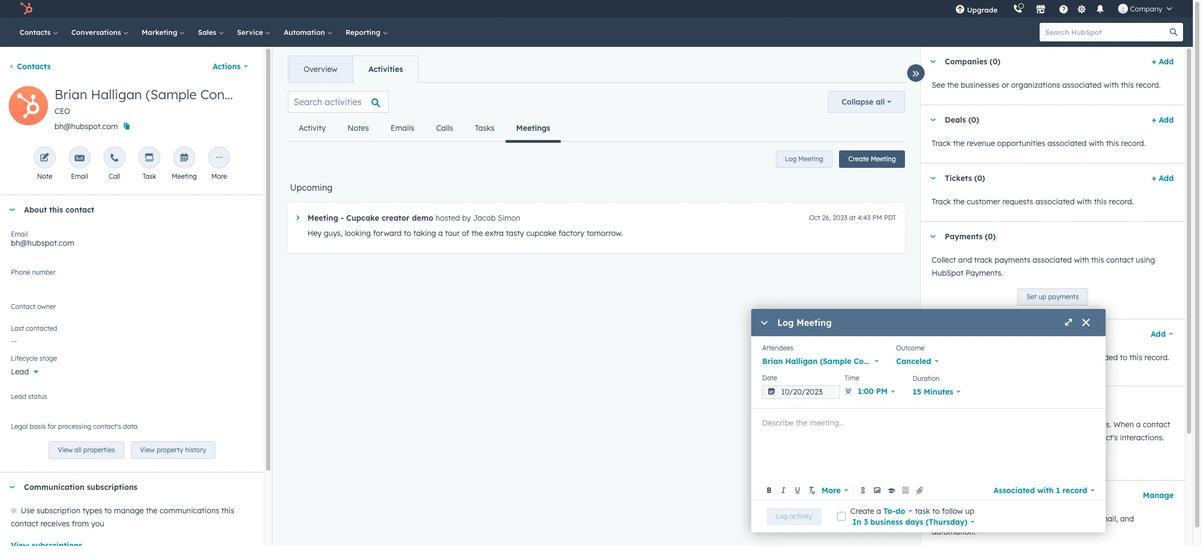 Task type: describe. For each thing, give the bounding box(es) containing it.
view property history link
[[131, 442, 215, 459]]

1:00 pm
[[858, 387, 888, 396]]

minimize dialog image
[[760, 319, 769, 328]]

about this contact button
[[0, 195, 253, 225]]

caret image for payments (0)
[[930, 235, 936, 238]]

log meeting button
[[776, 151, 833, 168]]

notifications image
[[1096, 5, 1105, 15]]

create a
[[851, 506, 884, 516]]

with for collect and track payments associated with this contact using hubspot payments.
[[1074, 255, 1090, 265]]

contact) for brian halligan (sample contact) ceo
[[200, 86, 254, 103]]

deals (0)
[[945, 115, 980, 125]]

associated
[[994, 486, 1035, 495]]

create for create a
[[851, 506, 875, 516]]

companies
[[945, 57, 988, 67]]

opportunities
[[998, 139, 1046, 148]]

set up payments
[[1027, 293, 1079, 301]]

oct
[[809, 214, 820, 222]]

actions
[[213, 62, 241, 71]]

conversations
[[71, 28, 123, 37]]

in
[[853, 517, 862, 527]]

collapse
[[842, 97, 874, 107]]

contact inside attribute contacts created to marketing activities. when a contact is created, hubspot gives credit to all that contact's interactions.
[[1143, 420, 1171, 430]]

hubspot inside attribute contacts created to marketing activities. when a contact is created, hubspot gives credit to all that contact's interactions.
[[971, 433, 1003, 443]]

marketing link
[[135, 17, 191, 47]]

use for subscription
[[21, 506, 34, 516]]

no owner button
[[11, 301, 253, 319]]

uploaded
[[1084, 353, 1118, 363]]

navigation containing overview
[[288, 56, 419, 83]]

tasty
[[506, 229, 524, 238]]

lifecycle stage
[[11, 355, 57, 363]]

in 3 business days (thursday) button
[[853, 516, 975, 529]]

owner up contacted
[[37, 303, 56, 311]]

1 horizontal spatial up
[[1039, 293, 1047, 301]]

1 vertical spatial bh@hubspot.com
[[11, 238, 74, 248]]

(sample for brian halligan (sample contact) ceo
[[146, 86, 197, 103]]

Search HubSpot search field
[[1040, 23, 1174, 41]]

calling icon image
[[1013, 4, 1023, 14]]

+ add button for see the businesses or organizations associated with this record.
[[1152, 55, 1174, 68]]

service
[[237, 28, 265, 37]]

use subscription types to manage the communications this contact receives from you
[[11, 506, 234, 529]]

attendees
[[762, 344, 794, 352]]

meeting inside button
[[799, 155, 824, 163]]

list memberships
[[945, 491, 1012, 501]]

reporting link
[[339, 17, 395, 47]]

pm inside popup button
[[876, 387, 888, 396]]

1:00
[[858, 387, 874, 396]]

2023
[[833, 214, 848, 222]]

add for track the revenue opportunities associated with this record.
[[1159, 115, 1174, 125]]

hubspot link
[[13, 2, 41, 15]]

communication
[[24, 483, 85, 493]]

phone number
[[11, 268, 56, 277]]

+ add for track the revenue opportunities associated with this record.
[[1152, 115, 1174, 125]]

expand dialog image
[[1065, 319, 1073, 328]]

0 vertical spatial bh@hubspot.com
[[55, 122, 118, 131]]

email bh@hubspot.com
[[11, 230, 74, 248]]

track
[[975, 255, 993, 265]]

guys,
[[324, 229, 343, 238]]

activity
[[299, 123, 326, 133]]

activities.
[[1078, 420, 1112, 430]]

associated for payments
[[1033, 255, 1072, 265]]

canceled
[[896, 357, 932, 367]]

calling icon button
[[1009, 2, 1027, 16]]

1 vertical spatial payments
[[1049, 293, 1079, 301]]

log for log activity button
[[776, 512, 788, 521]]

view property history
[[140, 446, 206, 454]]

view for view property history
[[140, 446, 155, 454]]

caret image for communication subscriptions
[[9, 486, 15, 489]]

associated with 1 record button
[[994, 483, 1095, 498]]

communications
[[160, 506, 219, 516]]

record inside associated with 1 record popup button
[[1063, 486, 1088, 495]]

lead for lead
[[11, 367, 29, 377]]

track for track the customer requests associated with this record.
[[932, 197, 951, 207]]

lead button
[[11, 361, 253, 379]]

hey guys, looking forward to taking a tour of the extra tasty cupcake factory tomorrow.
[[308, 229, 623, 238]]

(0) for tickets (0)
[[975, 173, 985, 183]]

call
[[109, 172, 120, 181]]

attached
[[978, 353, 1010, 363]]

navigation inside 'upcoming' feed
[[288, 115, 561, 143]]

0 horizontal spatial contact's
[[93, 423, 121, 431]]

task image
[[145, 153, 154, 164]]

reporting
[[346, 28, 383, 37]]

note image
[[40, 153, 50, 164]]

email for email
[[71, 172, 88, 181]]

0 vertical spatial for
[[48, 423, 56, 431]]

1 vertical spatial log
[[778, 317, 794, 328]]

more image
[[214, 153, 224, 164]]

this inside collect and track payments associated with this contact using hubspot payments.
[[1092, 255, 1105, 265]]

to-do button
[[884, 505, 913, 518]]

more inside popup button
[[822, 486, 841, 495]]

1 vertical spatial log meeting
[[778, 317, 832, 328]]

collapse all button
[[828, 91, 905, 113]]

see for see the businesses or organizations associated with this record.
[[932, 80, 945, 90]]

for inside use lists to segment this record for reporting, email, and automation.
[[1047, 514, 1057, 524]]

0 vertical spatial contacts link
[[13, 17, 65, 47]]

note
[[37, 172, 52, 181]]

close dialog image
[[1082, 319, 1091, 328]]

notes
[[348, 123, 369, 133]]

business
[[871, 517, 903, 527]]

all for collapse all
[[876, 97, 885, 107]]

Search activities search field
[[288, 91, 389, 113]]

log activity button
[[767, 508, 822, 525]]

about
[[24, 205, 47, 215]]

extra
[[485, 229, 504, 238]]

this inside use subscription types to manage the communications this contact receives from you
[[221, 506, 234, 516]]

days
[[906, 517, 924, 527]]

to down marketing
[[1049, 433, 1056, 443]]

manage
[[114, 506, 144, 516]]

interactions.
[[1120, 433, 1165, 443]]

duration
[[913, 375, 940, 383]]

basis
[[30, 423, 46, 431]]

hosted
[[436, 213, 460, 223]]

meeting - cupcake creator demo hosted by jacob simon
[[308, 213, 521, 223]]

(thursday)
[[926, 517, 968, 527]]

the for track the customer requests associated with this record.
[[953, 197, 965, 207]]

lists
[[948, 514, 962, 524]]

by
[[462, 213, 471, 223]]

companies (0) button
[[921, 47, 1148, 76]]

attachments
[[945, 329, 994, 339]]

hubspot image
[[20, 2, 33, 15]]

caret image for companies (0)
[[930, 60, 936, 63]]

lead status
[[11, 393, 47, 401]]

contact inside use subscription types to manage the communications this contact receives from you
[[11, 519, 38, 529]]

(0) for companies (0)
[[990, 57, 1001, 67]]

caret image for about this contact
[[9, 209, 15, 211]]

payments.
[[966, 268, 1004, 278]]

add for see the businesses or organizations associated with this record.
[[1159, 57, 1174, 67]]

marketing
[[142, 28, 179, 37]]

credit
[[1026, 433, 1047, 443]]

call image
[[110, 153, 119, 164]]

marketing
[[1039, 420, 1075, 430]]

to right task
[[933, 506, 940, 516]]

gives
[[1005, 433, 1024, 443]]

task to follow up
[[913, 506, 975, 516]]

contact for contact owner no owner
[[11, 303, 35, 311]]

+ add for see the businesses or organizations associated with this record.
[[1152, 57, 1174, 67]]

a inside attribute contacts created to marketing activities. when a contact is created, hubspot gives credit to all that contact's interactions.
[[1136, 420, 1141, 430]]

track the revenue opportunities associated with this record.
[[932, 139, 1146, 148]]

create meeting
[[849, 155, 896, 163]]

1
[[1056, 486, 1061, 495]]

pdt
[[884, 214, 897, 222]]

meeting inside "button"
[[871, 155, 896, 163]]

set up payments link
[[1018, 289, 1089, 306]]

brian for brian halligan (sample contact) ceo
[[55, 86, 87, 103]]

1 vertical spatial contacts link
[[9, 62, 51, 71]]

marketplaces button
[[1030, 0, 1052, 17]]

property
[[157, 446, 183, 454]]



Task type: locate. For each thing, give the bounding box(es) containing it.
0 horizontal spatial or
[[1002, 80, 1009, 90]]

2 see from the top
[[932, 353, 945, 363]]

MM/DD/YYYY text field
[[762, 386, 840, 399]]

contacts up 'edit' popup button
[[17, 62, 51, 71]]

1 horizontal spatial for
[[1047, 514, 1057, 524]]

log meeting inside log meeting button
[[785, 155, 824, 163]]

0 vertical spatial + add button
[[1152, 55, 1174, 68]]

to right types on the bottom of page
[[104, 506, 112, 516]]

see up the duration
[[932, 353, 945, 363]]

26,
[[822, 214, 831, 222]]

pm
[[873, 214, 882, 222], [876, 387, 888, 396]]

0 vertical spatial log meeting
[[785, 155, 824, 163]]

the inside use subscription types to manage the communications this contact receives from you
[[146, 506, 158, 516]]

owner up last contacted
[[24, 307, 46, 317]]

lead down lifecycle in the left bottom of the page
[[11, 367, 29, 377]]

1 vertical spatial hubspot
[[971, 433, 1003, 443]]

contact) up time
[[854, 357, 887, 367]]

contacts inside "link"
[[20, 28, 53, 37]]

create for create meeting
[[849, 155, 869, 163]]

track down the deals on the top right of page
[[932, 139, 951, 148]]

tomorrow.
[[587, 229, 623, 238]]

0 vertical spatial a
[[438, 229, 443, 238]]

cupcake
[[346, 213, 379, 223]]

creator
[[382, 213, 410, 223]]

the for track the revenue opportunities associated with this record.
[[953, 139, 965, 148]]

add inside popup button
[[1151, 329, 1166, 339]]

caret image inside payments (0) dropdown button
[[930, 235, 936, 238]]

0 horizontal spatial view
[[58, 446, 73, 454]]

see for see the files attached to your activities or uploaded to this record.
[[932, 353, 945, 363]]

caret image down upcoming
[[297, 215, 299, 220]]

caret image for deals (0)
[[930, 119, 936, 121]]

a inside 'upcoming' feed
[[438, 229, 443, 238]]

(0) up track
[[985, 232, 996, 242]]

businesses
[[961, 80, 1000, 90]]

to inside use lists to segment this record for reporting, email, and automation.
[[964, 514, 971, 524]]

meetings
[[516, 123, 550, 133]]

halligan for brian halligan (sample contact) ceo
[[91, 86, 142, 103]]

1 vertical spatial + add
[[1152, 115, 1174, 125]]

caret image left companies
[[930, 60, 936, 63]]

to right uploaded at the bottom right of page
[[1120, 353, 1128, 363]]

contacts link up 'edit' popup button
[[9, 62, 51, 71]]

to up credit
[[1029, 420, 1037, 430]]

caret image inside companies (0) dropdown button
[[930, 60, 936, 63]]

contacted
[[26, 325, 57, 333]]

sales
[[198, 28, 219, 37]]

caret image
[[930, 60, 936, 63], [930, 119, 936, 121], [297, 215, 299, 220], [930, 235, 936, 238], [9, 486, 15, 489]]

search button
[[1165, 23, 1183, 41]]

1 horizontal spatial email
[[71, 172, 88, 181]]

1 vertical spatial more
[[822, 486, 841, 495]]

(sample inside popup button
[[820, 357, 852, 367]]

use inside use lists to segment this record for reporting, email, and automation.
[[932, 514, 946, 524]]

to inside 'upcoming' feed
[[404, 229, 411, 238]]

Phone number text field
[[11, 267, 253, 289]]

1 vertical spatial contact)
[[854, 357, 887, 367]]

1 horizontal spatial contact
[[945, 396, 975, 406]]

that
[[1069, 433, 1084, 443]]

0 vertical spatial email
[[71, 172, 88, 181]]

status
[[28, 393, 47, 401]]

0 horizontal spatial up
[[965, 506, 975, 516]]

0 vertical spatial brian
[[55, 86, 87, 103]]

brian inside popup button
[[762, 357, 783, 367]]

from
[[72, 519, 89, 529]]

the inside 'upcoming' feed
[[472, 229, 483, 238]]

pm left pdt
[[873, 214, 882, 222]]

halligan
[[91, 86, 142, 103], [785, 357, 818, 367]]

the down the tickets on the right top of page
[[953, 197, 965, 207]]

menu item
[[1006, 0, 1008, 17]]

contact right about
[[65, 205, 94, 215]]

requests
[[1003, 197, 1034, 207]]

brian inside brian halligan (sample contact) ceo
[[55, 86, 87, 103]]

2 navigation from the top
[[288, 115, 561, 143]]

the for see the businesses or organizations associated with this record.
[[947, 80, 959, 90]]

of
[[462, 229, 470, 238]]

0 horizontal spatial payments
[[995, 255, 1031, 265]]

hey
[[308, 229, 322, 238]]

caret image left communication
[[9, 486, 15, 489]]

associated down deals (0) dropdown button
[[1048, 139, 1087, 148]]

deals
[[945, 115, 966, 125]]

the right manage
[[146, 506, 158, 516]]

help image
[[1059, 5, 1069, 15]]

0 vertical spatial see
[[932, 80, 945, 90]]

the for see the files attached to your activities or uploaded to this record.
[[947, 353, 959, 363]]

1 horizontal spatial more
[[822, 486, 841, 495]]

lead left status
[[11, 393, 26, 401]]

collect and track payments associated with this contact using hubspot payments.
[[932, 255, 1155, 278]]

upgrade image
[[955, 5, 965, 15]]

associated right organizations
[[1063, 80, 1102, 90]]

brian for brian halligan (sample contact)
[[762, 357, 783, 367]]

contact's down 'activities.'
[[1086, 433, 1118, 443]]

collapse all
[[842, 97, 885, 107]]

(0) for payments (0)
[[985, 232, 996, 242]]

track for track the revenue opportunities associated with this record.
[[932, 139, 951, 148]]

1 horizontal spatial brian
[[762, 357, 783, 367]]

menu containing company
[[948, 0, 1180, 17]]

0 horizontal spatial use
[[21, 506, 34, 516]]

lead for lead status
[[11, 393, 26, 401]]

bh@hubspot.com up number
[[11, 238, 74, 248]]

the left revenue
[[953, 139, 965, 148]]

contact inside dropdown button
[[945, 396, 975, 406]]

contact) inside the brian halligan (sample contact) popup button
[[854, 357, 887, 367]]

marketplaces image
[[1036, 5, 1046, 15]]

1 vertical spatial (sample
[[820, 357, 852, 367]]

1 vertical spatial contact
[[945, 396, 975, 406]]

(0) right the tickets on the right top of page
[[975, 173, 985, 183]]

log
[[785, 155, 797, 163], [778, 317, 794, 328], [776, 512, 788, 521]]

1 vertical spatial contacts
[[17, 62, 51, 71]]

caret image for tickets (0)
[[930, 177, 936, 180]]

0 horizontal spatial halligan
[[91, 86, 142, 103]]

all left properties
[[74, 446, 81, 454]]

caret image left about
[[9, 209, 15, 211]]

organizations
[[1012, 80, 1061, 90]]

and inside use lists to segment this record for reporting, email, and automation.
[[1121, 514, 1134, 524]]

hubspot inside collect and track payments associated with this contact using hubspot payments.
[[932, 268, 964, 278]]

use inside use subscription types to manage the communications this contact receives from you
[[21, 506, 34, 516]]

see the files attached to your activities or uploaded to this record.
[[932, 353, 1170, 363]]

associated down payments (0) dropdown button
[[1033, 255, 1072, 265]]

all right collapse
[[876, 97, 885, 107]]

1 see from the top
[[932, 80, 945, 90]]

0 horizontal spatial email
[[11, 230, 28, 238]]

contact
[[65, 205, 94, 215], [1107, 255, 1134, 265], [1143, 420, 1171, 430], [11, 519, 38, 529]]

1 vertical spatial a
[[1136, 420, 1141, 430]]

halligan inside popup button
[[785, 357, 818, 367]]

0 vertical spatial payments
[[995, 255, 1031, 265]]

+ add button for track the customer requests associated with this record.
[[1152, 172, 1174, 185]]

1 vertical spatial up
[[965, 506, 975, 516]]

1 vertical spatial create
[[851, 506, 875, 516]]

up right lists in the right bottom of the page
[[965, 506, 975, 516]]

2 vertical spatial all
[[74, 446, 81, 454]]

to left "your"
[[1012, 353, 1020, 363]]

bh@hubspot.com down "ceo"
[[55, 122, 118, 131]]

and inside collect and track payments associated with this contact using hubspot payments.
[[958, 255, 972, 265]]

owner
[[37, 303, 56, 311], [24, 307, 46, 317]]

+ for see the businesses or organizations associated with this record.
[[1152, 57, 1157, 67]]

automation
[[284, 28, 327, 37]]

or right businesses
[[1002, 80, 1009, 90]]

2 view from the left
[[140, 446, 155, 454]]

is
[[932, 433, 938, 443]]

subscriptions
[[87, 483, 138, 493]]

to right lists in the right bottom of the page
[[964, 514, 971, 524]]

navigation containing activity
[[288, 115, 561, 143]]

log for log meeting button
[[785, 155, 797, 163]]

use for lists
[[932, 514, 946, 524]]

contacts down hubspot link at left
[[20, 28, 53, 37]]

1 lead from the top
[[11, 367, 29, 377]]

automation link
[[277, 17, 339, 47]]

log inside 'upcoming' feed
[[785, 155, 797, 163]]

email
[[71, 172, 88, 181], [11, 230, 28, 238]]

0 horizontal spatial hubspot
[[932, 268, 964, 278]]

(0) for deals (0)
[[969, 115, 980, 125]]

files
[[961, 353, 976, 363]]

0 vertical spatial and
[[958, 255, 972, 265]]

1 + add button from the top
[[1152, 55, 1174, 68]]

record inside use lists to segment this record for reporting, email, and automation.
[[1022, 514, 1045, 524]]

1 vertical spatial record
[[1022, 514, 1045, 524]]

contact up attribute
[[945, 396, 975, 406]]

view all properties
[[58, 446, 115, 454]]

communication subscriptions button
[[0, 473, 249, 502]]

edit button
[[9, 86, 48, 129]]

1 vertical spatial track
[[932, 197, 951, 207]]

add button
[[1144, 323, 1174, 345]]

caret image inside 'upcoming' feed
[[297, 215, 299, 220]]

the down companies
[[947, 80, 959, 90]]

a left tour at the left top of page
[[438, 229, 443, 238]]

1 vertical spatial email
[[11, 230, 28, 238]]

1 + add from the top
[[1152, 57, 1174, 67]]

1 horizontal spatial (sample
[[820, 357, 852, 367]]

caret image inside tickets (0) dropdown button
[[930, 177, 936, 180]]

for left 'reporting,'
[[1047, 514, 1057, 524]]

email,
[[1097, 514, 1118, 524]]

2 + from the top
[[1152, 115, 1157, 125]]

all for view all properties
[[74, 446, 81, 454]]

1 horizontal spatial all
[[876, 97, 885, 107]]

the left the files
[[947, 353, 959, 363]]

contact) inside brian halligan (sample contact) ceo
[[200, 86, 254, 103]]

contact's left data
[[93, 423, 121, 431]]

(0) right the deals on the top right of page
[[969, 115, 980, 125]]

1 vertical spatial brian
[[762, 357, 783, 367]]

associated inside collect and track payments associated with this contact using hubspot payments.
[[1033, 255, 1072, 265]]

caret image inside communication subscriptions dropdown button
[[9, 486, 15, 489]]

contact) for brian halligan (sample contact)
[[854, 357, 887, 367]]

0 horizontal spatial record
[[1022, 514, 1045, 524]]

0 vertical spatial halligan
[[91, 86, 142, 103]]

email down email icon at the top left of page
[[71, 172, 88, 181]]

1 horizontal spatial hubspot
[[971, 433, 1003, 443]]

1 vertical spatial caret image
[[9, 209, 15, 211]]

2 + add from the top
[[1152, 115, 1174, 125]]

hubspot down collect
[[932, 268, 964, 278]]

attachments button
[[921, 320, 1140, 349]]

(sample inside brian halligan (sample contact) ceo
[[146, 86, 197, 103]]

view left 'property'
[[140, 446, 155, 454]]

contact inside contact owner no owner
[[11, 303, 35, 311]]

2 horizontal spatial all
[[1058, 433, 1067, 443]]

0 vertical spatial create
[[849, 155, 869, 163]]

the
[[947, 80, 959, 90], [953, 139, 965, 148], [953, 197, 965, 207], [472, 229, 483, 238], [947, 353, 959, 363], [146, 506, 158, 516]]

a up interactions. in the bottom right of the page
[[1136, 420, 1141, 430]]

with inside collect and track payments associated with this contact using hubspot payments.
[[1074, 255, 1090, 265]]

1 navigation from the top
[[288, 56, 419, 83]]

or right activities
[[1075, 353, 1082, 363]]

see down companies
[[932, 80, 945, 90]]

+ add
[[1152, 57, 1174, 67], [1152, 115, 1174, 125], [1152, 173, 1174, 183]]

view for view all properties
[[58, 446, 73, 454]]

0 vertical spatial record
[[1063, 486, 1088, 495]]

contacts link down hubspot link at left
[[13, 17, 65, 47]]

create inside "button"
[[849, 155, 869, 163]]

manage
[[1143, 491, 1174, 501]]

1 track from the top
[[932, 139, 951, 148]]

follow
[[942, 506, 963, 516]]

(0) inside dropdown button
[[975, 173, 985, 183]]

halligan inside brian halligan (sample contact) ceo
[[91, 86, 142, 103]]

contact's inside attribute contacts created to marketing activities. when a contact is created, hubspot gives credit to all that contact's interactions.
[[1086, 433, 1118, 443]]

0 vertical spatial (sample
[[146, 86, 197, 103]]

3 + add button from the top
[[1152, 172, 1174, 185]]

2 vertical spatial + add
[[1152, 173, 1174, 183]]

1 vertical spatial see
[[932, 353, 945, 363]]

caret image
[[930, 177, 936, 180], [9, 209, 15, 211]]

payments (0) button
[[921, 222, 1170, 251]]

0 horizontal spatial (sample
[[146, 86, 197, 103]]

subscription
[[37, 506, 80, 516]]

+ for track the customer requests associated with this record.
[[1152, 173, 1157, 183]]

record right 1
[[1063, 486, 1088, 495]]

record down list memberships dropdown button on the bottom
[[1022, 514, 1045, 524]]

collect
[[932, 255, 956, 265]]

email down about
[[11, 230, 28, 238]]

log activity
[[776, 512, 812, 521]]

the right of
[[472, 229, 483, 238]]

0 vertical spatial all
[[876, 97, 885, 107]]

1 vertical spatial halligan
[[785, 357, 818, 367]]

contact owner no owner
[[11, 303, 56, 317]]

pm right 1:00
[[876, 387, 888, 396]]

0 horizontal spatial brian
[[55, 86, 87, 103]]

upcoming feed
[[279, 82, 914, 266]]

contact up interactions. in the bottom right of the page
[[1143, 420, 1171, 430]]

+ add for track the customer requests associated with this record.
[[1152, 173, 1174, 183]]

with for track the customer requests associated with this record.
[[1077, 197, 1092, 207]]

contact up last
[[11, 303, 35, 311]]

+ add button for track the revenue opportunities associated with this record.
[[1152, 113, 1174, 127]]

brian halligan (sample contact) button
[[762, 354, 887, 369]]

0 vertical spatial hubspot
[[932, 268, 964, 278]]

1 vertical spatial lead
[[11, 393, 26, 401]]

caret image left the deals on the top right of page
[[930, 119, 936, 121]]

created
[[999, 420, 1027, 430]]

payments inside collect and track payments associated with this contact using hubspot payments.
[[995, 255, 1031, 265]]

use left subscription
[[21, 506, 34, 516]]

1 horizontal spatial caret image
[[930, 177, 936, 180]]

caret image left the tickets on the right top of page
[[930, 177, 936, 180]]

to down meeting - cupcake creator demo hosted by jacob simon
[[404, 229, 411, 238]]

attribute
[[932, 420, 964, 430]]

task
[[143, 172, 156, 181]]

1:00 pm button
[[845, 384, 896, 400]]

for right basis at the left bottom
[[48, 423, 56, 431]]

2 lead from the top
[[11, 393, 26, 401]]

2 vertical spatial log
[[776, 512, 788, 521]]

canceled button
[[896, 354, 939, 369]]

contact inside dropdown button
[[65, 205, 94, 215]]

menu
[[948, 0, 1180, 17]]

and right email,
[[1121, 514, 1134, 524]]

hubspot down contacts
[[971, 433, 1003, 443]]

taking
[[413, 229, 436, 238]]

1 vertical spatial or
[[1075, 353, 1082, 363]]

1 vertical spatial and
[[1121, 514, 1134, 524]]

contact left using
[[1107, 255, 1134, 265]]

jacob
[[473, 213, 496, 223]]

1 vertical spatial pm
[[876, 387, 888, 396]]

a left to-
[[877, 506, 882, 516]]

attribute contacts created to marketing activities. when a contact is created, hubspot gives credit to all that contact's interactions.
[[932, 420, 1171, 443]]

0 vertical spatial contact's
[[93, 423, 121, 431]]

with inside popup button
[[1038, 486, 1054, 495]]

3 + from the top
[[1152, 173, 1157, 183]]

halligan for brian halligan (sample contact)
[[785, 357, 818, 367]]

1 horizontal spatial view
[[140, 446, 155, 454]]

0 horizontal spatial a
[[438, 229, 443, 238]]

data
[[123, 423, 138, 431]]

to inside use subscription types to manage the communications this contact receives from you
[[104, 506, 112, 516]]

jacob simon image
[[1118, 4, 1128, 14]]

email for email bh@hubspot.com
[[11, 230, 28, 238]]

this inside use lists to segment this record for reporting, email, and automation.
[[1007, 514, 1020, 524]]

0 horizontal spatial contact)
[[200, 86, 254, 103]]

created,
[[940, 433, 969, 443]]

2 track from the top
[[932, 197, 951, 207]]

0 horizontal spatial all
[[74, 446, 81, 454]]

contact for contact create attribution
[[945, 396, 975, 406]]

or
[[1002, 80, 1009, 90], [1075, 353, 1082, 363]]

0 vertical spatial contact
[[11, 303, 35, 311]]

1 horizontal spatial contact's
[[1086, 433, 1118, 443]]

1 horizontal spatial or
[[1075, 353, 1082, 363]]

1 view from the left
[[58, 446, 73, 454]]

associated with 1 record
[[994, 486, 1088, 495]]

0 vertical spatial or
[[1002, 80, 1009, 90]]

0 horizontal spatial contact
[[11, 303, 35, 311]]

record
[[1063, 486, 1088, 495], [1022, 514, 1045, 524]]

tasks button
[[464, 115, 506, 141]]

1 horizontal spatial a
[[877, 506, 882, 516]]

associated for requests
[[1036, 197, 1075, 207]]

track the customer requests associated with this record.
[[932, 197, 1134, 207]]

log meeting
[[785, 155, 824, 163], [778, 317, 832, 328]]

service link
[[231, 17, 277, 47]]

up right set
[[1039, 293, 1047, 301]]

to-
[[884, 506, 896, 516]]

0 vertical spatial + add
[[1152, 57, 1174, 67]]

3 + add from the top
[[1152, 173, 1174, 183]]

1 horizontal spatial use
[[932, 514, 946, 524]]

0 vertical spatial navigation
[[288, 56, 419, 83]]

0 horizontal spatial more
[[211, 172, 227, 181]]

0 vertical spatial +
[[1152, 57, 1157, 67]]

settings image
[[1077, 5, 1087, 14]]

1 vertical spatial contact's
[[1086, 433, 1118, 443]]

do
[[896, 506, 906, 516]]

associated down tickets (0) dropdown button
[[1036, 197, 1075, 207]]

2 vertical spatial +
[[1152, 173, 1157, 183]]

view down legal basis for processing contact's data
[[58, 446, 73, 454]]

track down the tickets on the right top of page
[[932, 197, 951, 207]]

0 vertical spatial track
[[932, 139, 951, 148]]

lead inside popup button
[[11, 367, 29, 377]]

contact left receives
[[11, 519, 38, 529]]

(sample for brian halligan (sample contact)
[[820, 357, 852, 367]]

pm inside 'upcoming' feed
[[873, 214, 882, 222]]

brian up "ceo"
[[55, 86, 87, 103]]

hubspot
[[932, 268, 964, 278], [971, 433, 1003, 443]]

caret image inside about this contact dropdown button
[[9, 209, 15, 211]]

add for track the customer requests associated with this record.
[[1159, 173, 1174, 183]]

search image
[[1170, 28, 1178, 36]]

0 horizontal spatial caret image
[[9, 209, 15, 211]]

email inside email bh@hubspot.com
[[11, 230, 28, 238]]

2 vertical spatial a
[[877, 506, 882, 516]]

1 vertical spatial for
[[1047, 514, 1057, 524]]

+ for track the revenue opportunities associated with this record.
[[1152, 115, 1157, 125]]

forward
[[373, 229, 402, 238]]

0 vertical spatial log
[[785, 155, 797, 163]]

1 horizontal spatial contact)
[[854, 357, 887, 367]]

company button
[[1112, 0, 1179, 17]]

0 vertical spatial more
[[211, 172, 227, 181]]

all left that at the right bottom of page
[[1058, 433, 1067, 443]]

meeting image
[[179, 153, 189, 164]]

time
[[845, 374, 860, 382]]

you
[[91, 519, 104, 529]]

associated for opportunities
[[1048, 139, 1087, 148]]

caret image up collect
[[930, 235, 936, 238]]

activity button
[[288, 115, 337, 141]]

email image
[[75, 153, 85, 164]]

your
[[1022, 353, 1038, 363]]

0 horizontal spatial and
[[958, 255, 972, 265]]

2 + add button from the top
[[1152, 113, 1174, 127]]

all inside attribute contacts created to marketing activities. when a contact is created, hubspot gives credit to all that contact's interactions.
[[1058, 433, 1067, 443]]

4:43
[[858, 214, 871, 222]]

1 vertical spatial + add button
[[1152, 113, 1174, 127]]

contact) down actions
[[200, 86, 254, 103]]

tickets
[[945, 173, 972, 183]]

with
[[1104, 80, 1119, 90], [1089, 139, 1104, 148], [1077, 197, 1092, 207], [1074, 255, 1090, 265], [1038, 486, 1054, 495]]

(0) up businesses
[[990, 57, 1001, 67]]

brian down attendees
[[762, 357, 783, 367]]

caret image inside deals (0) dropdown button
[[930, 119, 936, 121]]

and left track
[[958, 255, 972, 265]]

1 horizontal spatial payments
[[1049, 293, 1079, 301]]

15
[[913, 387, 922, 397]]

Last contacted text field
[[11, 331, 253, 349]]

contact inside collect and track payments associated with this contact using hubspot payments.
[[1107, 255, 1134, 265]]

payments right track
[[995, 255, 1031, 265]]

minutes
[[924, 387, 954, 397]]

1 vertical spatial +
[[1152, 115, 1157, 125]]

0 vertical spatial contacts
[[20, 28, 53, 37]]

payments up expand dialog image
[[1049, 293, 1079, 301]]

with for track the revenue opportunities associated with this record.
[[1089, 139, 1104, 148]]

properties
[[83, 446, 115, 454]]

1 horizontal spatial and
[[1121, 514, 1134, 524]]

2 horizontal spatial a
[[1136, 420, 1141, 430]]

all inside popup button
[[876, 97, 885, 107]]

use left lists in the right bottom of the page
[[932, 514, 946, 524]]

emails
[[391, 123, 414, 133]]

navigation
[[288, 56, 419, 83], [288, 115, 561, 143]]

0 vertical spatial pm
[[873, 214, 882, 222]]

this inside about this contact dropdown button
[[49, 205, 63, 215]]

1 + from the top
[[1152, 57, 1157, 67]]

oct 26, 2023 at 4:43 pm pdt
[[809, 214, 897, 222]]

1 vertical spatial navigation
[[288, 115, 561, 143]]



Task type: vqa. For each thing, say whether or not it's contained in the screenshot.


